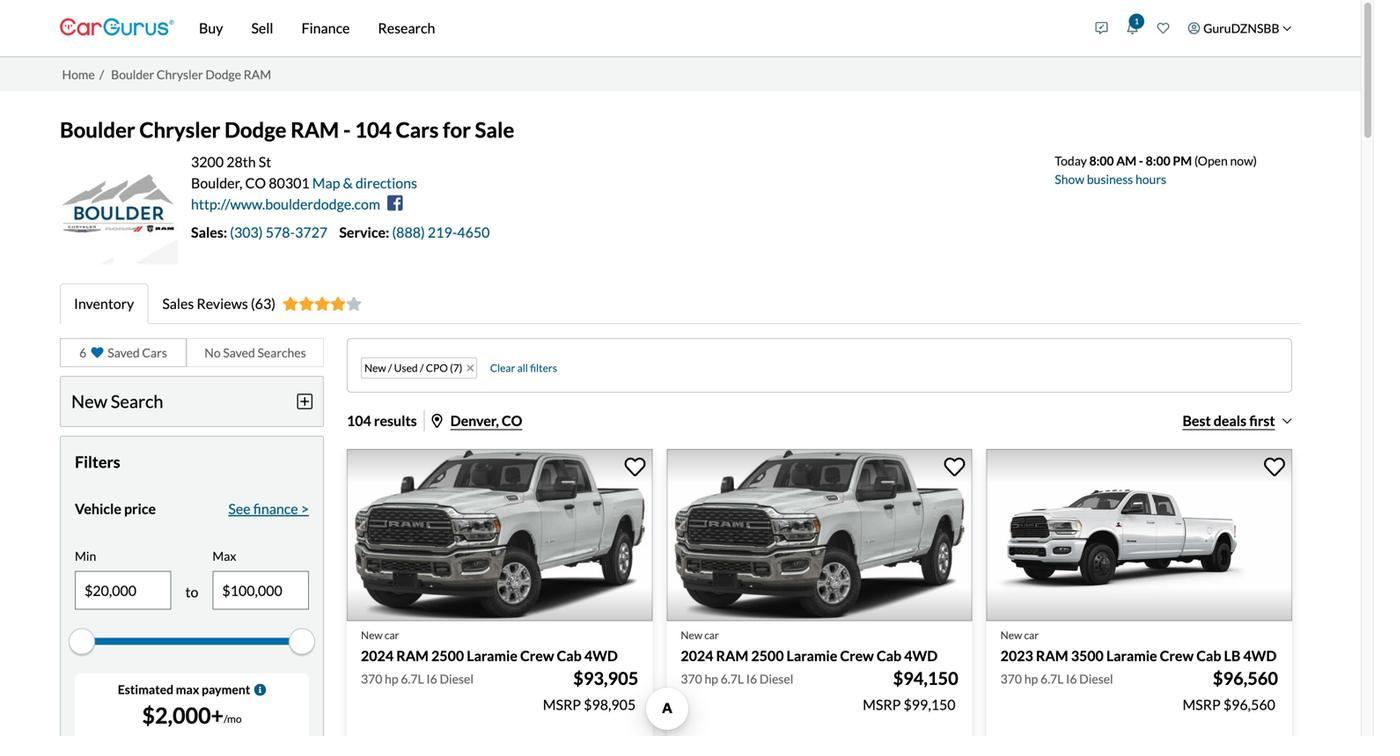 Task type: locate. For each thing, give the bounding box(es) containing it.
2 horizontal spatial hp
[[1025, 672, 1039, 686]]

1 horizontal spatial 4wd
[[905, 647, 938, 664]]

msrp for $96,560
[[1183, 696, 1221, 713]]

new car 2024 ram 2500 laramie crew cab 4wd
[[361, 629, 618, 664], [681, 629, 938, 664]]

0 horizontal spatial /
[[99, 67, 104, 82]]

1 horizontal spatial cars
[[396, 117, 439, 142]]

cab for $94,150
[[877, 647, 902, 664]]

min
[[75, 549, 96, 564]]

results
[[374, 412, 417, 429]]

1 horizontal spatial 6.7l
[[721, 672, 744, 686]]

map marker alt image
[[432, 414, 443, 428]]

msrp inside $93,905 msrp $98,905
[[543, 696, 581, 713]]

104 up map & directions link
[[355, 117, 392, 142]]

1 370 from the left
[[361, 672, 383, 686]]

104 results
[[347, 412, 417, 429]]

dodge down buy popup button
[[206, 67, 241, 82]]

1 i6 from the left
[[427, 672, 438, 686]]

2 370 from the left
[[681, 672, 703, 686]]

1 msrp from the left
[[543, 696, 581, 713]]

research
[[378, 19, 435, 37]]

sales:
[[191, 224, 227, 241]]

i6
[[427, 672, 438, 686], [747, 672, 758, 686], [1067, 672, 1078, 686]]

0 vertical spatial 104
[[355, 117, 392, 142]]

dodge up the st
[[225, 117, 287, 142]]

co right denver,
[[502, 412, 523, 429]]

1 370 hp 6.7l i6 diesel from the left
[[361, 672, 474, 686]]

3 crew from the left
[[1161, 647, 1194, 664]]

1 6.7l from the left
[[401, 672, 424, 686]]

3 i6 from the left
[[1067, 672, 1078, 686]]

hp for $93,905
[[385, 672, 399, 686]]

gurudznsbb menu
[[1087, 4, 1302, 53]]

service: (888) 219-4650
[[339, 224, 490, 241]]

1 vertical spatial cars
[[142, 345, 167, 360]]

menu bar containing buy
[[174, 0, 1087, 56]]

bright white clearcoat 2024 ram 2500 laramie crew cab 4wd pickup truck four-wheel drive automatic image
[[347, 449, 653, 621]]

578-
[[266, 224, 295, 241]]

1 horizontal spatial 2500
[[752, 647, 784, 664]]

saved cars image
[[1158, 22, 1170, 34]]

2 car from the left
[[705, 629, 719, 641]]

boulder down the cargurus logo homepage link link
[[111, 67, 154, 82]]

2 horizontal spatial crew
[[1161, 647, 1194, 664]]

104 left the results
[[347, 412, 372, 429]]

cars left for
[[396, 117, 439, 142]]

8:00 up hours
[[1146, 153, 1171, 168]]

0 horizontal spatial 6.7l
[[401, 672, 424, 686]]

0 horizontal spatial msrp
[[543, 696, 581, 713]]

$93,905
[[574, 668, 639, 689]]

0 horizontal spatial cars
[[142, 345, 167, 360]]

1 star image from the left
[[283, 297, 299, 311]]

1 horizontal spatial -
[[1140, 153, 1144, 168]]

filters
[[75, 452, 120, 472]]

2 6.7l from the left
[[721, 672, 744, 686]]

map & directions link
[[312, 174, 417, 191]]

1 horizontal spatial 8:00
[[1146, 153, 1171, 168]]

1 horizontal spatial hp
[[705, 672, 719, 686]]

1 horizontal spatial crew
[[841, 647, 874, 664]]

2 horizontal spatial 4wd
[[1244, 647, 1277, 664]]

0 horizontal spatial -
[[343, 117, 351, 142]]

diesel
[[440, 672, 474, 686], [760, 672, 794, 686], [1080, 672, 1114, 686]]

1 horizontal spatial /
[[388, 362, 392, 374]]

saved right no
[[223, 345, 255, 360]]

3 laramie from the left
[[1107, 647, 1158, 664]]

cab up $93,905 msrp $98,905 on the left bottom of page
[[557, 647, 582, 664]]

cab for $96,560
[[1197, 647, 1222, 664]]

1 horizontal spatial diesel
[[760, 672, 794, 686]]

1 hp from the left
[[385, 672, 399, 686]]

0 horizontal spatial laramie
[[467, 647, 518, 664]]

2 laramie from the left
[[787, 647, 838, 664]]

1 car from the left
[[385, 629, 399, 641]]

1 horizontal spatial saved
[[223, 345, 255, 360]]

bright white clearcoat 2023 ram 3500 laramie crew cab lb 4wd pickup truck four-wheel drive automatic image
[[987, 449, 1293, 621]]

laramie
[[467, 647, 518, 664], [787, 647, 838, 664], [1107, 647, 1158, 664]]

3 diesel from the left
[[1080, 672, 1114, 686]]

ram
[[244, 67, 271, 82], [291, 117, 339, 142], [397, 647, 429, 664], [717, 647, 749, 664], [1037, 647, 1069, 664]]

/ left cpo
[[420, 362, 424, 374]]

ram inside new car 2023 ram 3500 laramie crew cab lb 4wd
[[1037, 647, 1069, 664]]

0 horizontal spatial 370
[[361, 672, 383, 686]]

4wd inside new car 2023 ram 3500 laramie crew cab lb 4wd
[[1244, 647, 1277, 664]]

today
[[1055, 153, 1087, 168]]

sell button
[[237, 0, 288, 56]]

vehicle price
[[75, 500, 156, 518]]

cars up search
[[142, 345, 167, 360]]

star image
[[314, 297, 330, 311]]

1 diesel from the left
[[440, 672, 474, 686]]

2024 for $93,905
[[361, 647, 394, 664]]

for
[[443, 117, 471, 142]]

4wd for $94,150
[[905, 647, 938, 664]]

8:00 up business
[[1090, 153, 1115, 168]]

estimated max payment
[[118, 682, 250, 697]]

diesel for $94,150
[[760, 672, 794, 686]]

msrp left $98,905
[[543, 696, 581, 713]]

star image
[[283, 297, 299, 311], [299, 297, 314, 311], [330, 297, 346, 311], [346, 297, 362, 311]]

1 horizontal spatial car
[[705, 629, 719, 641]]

st
[[259, 153, 271, 170]]

(63)
[[251, 295, 276, 312]]

3 6.7l from the left
[[1041, 672, 1064, 686]]

home / boulder chrysler dodge ram
[[62, 67, 271, 82]]

2 8:00 from the left
[[1146, 153, 1171, 168]]

0 horizontal spatial cab
[[557, 647, 582, 664]]

co down the st
[[245, 174, 266, 191]]

3 370 hp 6.7l i6 diesel from the left
[[1001, 672, 1114, 686]]

info circle image
[[254, 684, 266, 696]]

boulder down home
[[60, 117, 135, 142]]

2 2024 from the left
[[681, 647, 714, 664]]

370 hp 6.7l i6 diesel for $93,905
[[361, 672, 474, 686]]

boulder
[[111, 67, 154, 82], [60, 117, 135, 142]]

8:00
[[1090, 153, 1115, 168], [1146, 153, 1171, 168]]

1 new car 2024 ram 2500 laramie crew cab 4wd from the left
[[361, 629, 618, 664]]

new inside new car 2023 ram 3500 laramie crew cab lb 4wd
[[1001, 629, 1023, 641]]

- up '&'
[[343, 117, 351, 142]]

0 horizontal spatial 2500
[[432, 647, 464, 664]]

clear all filters
[[490, 362, 557, 374]]

0 horizontal spatial car
[[385, 629, 399, 641]]

saved right heart image
[[108, 345, 140, 360]]

2 horizontal spatial diesel
[[1080, 672, 1114, 686]]

4wd
[[585, 647, 618, 664], [905, 647, 938, 664], [1244, 647, 1277, 664]]

4wd for $93,905
[[585, 647, 618, 664]]

new for $93,905
[[361, 629, 383, 641]]

chevron down image
[[1283, 24, 1292, 33]]

dodge
[[206, 67, 241, 82], [225, 117, 287, 142]]

crew for $93,905
[[521, 647, 554, 664]]

car inside new car 2023 ram 3500 laramie crew cab lb 4wd
[[1025, 629, 1039, 641]]

1 2024 from the left
[[361, 647, 394, 664]]

(open
[[1195, 153, 1228, 168]]

new search
[[71, 391, 163, 412]]

&
[[343, 174, 353, 191]]

3 4wd from the left
[[1244, 647, 1277, 664]]

msrp for $93,905
[[543, 696, 581, 713]]

2 2500 from the left
[[752, 647, 784, 664]]

370 hp 6.7l i6 diesel for $94,150
[[681, 672, 794, 686]]

cab for $93,905
[[557, 647, 582, 664]]

2 new car 2024 ram 2500 laramie crew cab 4wd from the left
[[681, 629, 938, 664]]

1 vertical spatial -
[[1140, 153, 1144, 168]]

3 msrp from the left
[[1183, 696, 1221, 713]]

2 horizontal spatial 370
[[1001, 672, 1023, 686]]

2 horizontal spatial i6
[[1067, 672, 1078, 686]]

0 horizontal spatial crew
[[521, 647, 554, 664]]

pm
[[1173, 153, 1193, 168]]

2 star image from the left
[[299, 297, 314, 311]]

1 4wd from the left
[[585, 647, 618, 664]]

cargurus logo homepage link image
[[60, 3, 174, 53]]

1 horizontal spatial new car 2024 ram 2500 laramie crew cab 4wd
[[681, 629, 938, 664]]

0 horizontal spatial diesel
[[440, 672, 474, 686]]

1 horizontal spatial msrp
[[863, 696, 901, 713]]

/mo
[[224, 713, 242, 725]]

crew up $94,150 msrp $99,150
[[841, 647, 874, 664]]

cars
[[396, 117, 439, 142], [142, 345, 167, 360]]

2 horizontal spatial 6.7l
[[1041, 672, 1064, 686]]

1 vertical spatial dodge
[[225, 117, 287, 142]]

1 2500 from the left
[[432, 647, 464, 664]]

4wd right lb
[[1244, 647, 1277, 664]]

Max text field
[[214, 572, 308, 609]]

saved
[[108, 345, 140, 360], [223, 345, 255, 360]]

http://www.boulderdodge.com link
[[191, 195, 381, 213]]

new car 2024 ram 2500 laramie crew cab 4wd for $93,905
[[361, 629, 618, 664]]

1 laramie from the left
[[467, 647, 518, 664]]

facebook - boulder chrysler dodge ram image
[[388, 194, 403, 212]]

2 msrp from the left
[[863, 696, 901, 713]]

hp
[[385, 672, 399, 686], [705, 672, 719, 686], [1025, 672, 1039, 686]]

msrp left $99,150
[[863, 696, 901, 713]]

crew up $93,905 msrp $98,905 on the left bottom of page
[[521, 647, 554, 664]]

/ for new
[[388, 362, 392, 374]]

ram for $93,905
[[397, 647, 429, 664]]

104
[[355, 117, 392, 142], [347, 412, 372, 429]]

0 horizontal spatial i6
[[427, 672, 438, 686]]

0 horizontal spatial saved
[[108, 345, 140, 360]]

0 horizontal spatial hp
[[385, 672, 399, 686]]

1 horizontal spatial 370 hp 6.7l i6 diesel
[[681, 672, 794, 686]]

crew inside new car 2023 ram 3500 laramie crew cab lb 4wd
[[1161, 647, 1194, 664]]

2023
[[1001, 647, 1034, 664]]

buy
[[199, 19, 223, 37]]

new inside new search dropdown button
[[71, 391, 107, 412]]

tab list
[[60, 283, 1302, 324]]

2 i6 from the left
[[747, 672, 758, 686]]

new car 2023 ram 3500 laramie crew cab lb 4wd
[[1001, 629, 1277, 664]]

2 hp from the left
[[705, 672, 719, 686]]

4wd up $94,150 on the right bottom of page
[[905, 647, 938, 664]]

0 horizontal spatial co
[[245, 174, 266, 191]]

1 horizontal spatial laramie
[[787, 647, 838, 664]]

4 star image from the left
[[346, 297, 362, 311]]

diamond black crystal pearlcoat 2024 ram 2500 laramie crew cab 4wd pickup truck four-wheel drive automatic image
[[667, 449, 973, 621]]

menu bar
[[174, 0, 1087, 56]]

am
[[1117, 153, 1137, 168]]

1 cab from the left
[[557, 647, 582, 664]]

3200 28th st boulder, co 80301 map & directions
[[191, 153, 417, 191]]

0 horizontal spatial 4wd
[[585, 647, 618, 664]]

2 horizontal spatial car
[[1025, 629, 1039, 641]]

370
[[361, 672, 383, 686], [681, 672, 703, 686], [1001, 672, 1023, 686]]

clear all filters button
[[490, 362, 557, 374]]

0 vertical spatial boulder
[[111, 67, 154, 82]]

laramie for $96,560
[[1107, 647, 1158, 664]]

1 horizontal spatial cab
[[877, 647, 902, 664]]

2 cab from the left
[[877, 647, 902, 664]]

4wd up $93,905
[[585, 647, 618, 664]]

0 horizontal spatial new car 2024 ram 2500 laramie crew cab 4wd
[[361, 629, 618, 664]]

now)
[[1231, 153, 1258, 168]]

see
[[228, 500, 251, 518]]

new search button
[[71, 377, 313, 426]]

laramie for $93,905
[[467, 647, 518, 664]]

1 crew from the left
[[521, 647, 554, 664]]

/ right home
[[99, 67, 104, 82]]

3 hp from the left
[[1025, 672, 1039, 686]]

2 4wd from the left
[[905, 647, 938, 664]]

sell
[[251, 19, 273, 37]]

-
[[343, 117, 351, 142], [1140, 153, 1144, 168]]

lb
[[1225, 647, 1241, 664]]

3200
[[191, 153, 224, 170]]

$93,905 msrp $98,905
[[543, 668, 639, 713]]

2500 for $94,150
[[752, 647, 784, 664]]

chrysler down buy popup button
[[157, 67, 203, 82]]

- right am
[[1140, 153, 1144, 168]]

2024 for $94,150
[[681, 647, 714, 664]]

finance button
[[288, 0, 364, 56]]

new for $94,150
[[681, 629, 703, 641]]

6.7l for $93,905
[[401, 672, 424, 686]]

chrysler up the 3200
[[139, 117, 220, 142]]

cab inside new car 2023 ram 3500 laramie crew cab lb 4wd
[[1197, 647, 1222, 664]]

2 370 hp 6.7l i6 diesel from the left
[[681, 672, 794, 686]]

boulder chrysler dodge ram logo image
[[60, 151, 178, 269]]

user icon image
[[1189, 22, 1201, 34]]

msrp inside $94,150 msrp $99,150
[[863, 696, 901, 713]]

2 horizontal spatial 370 hp 6.7l i6 diesel
[[1001, 672, 1114, 686]]

2 horizontal spatial cab
[[1197, 647, 1222, 664]]

laramie inside new car 2023 ram 3500 laramie crew cab lb 4wd
[[1107, 647, 1158, 664]]

1 horizontal spatial i6
[[747, 672, 758, 686]]

2 diesel from the left
[[760, 672, 794, 686]]

home
[[62, 67, 95, 82]]

map
[[312, 174, 340, 191]]

0 horizontal spatial 370 hp 6.7l i6 diesel
[[361, 672, 474, 686]]

1 horizontal spatial 370
[[681, 672, 703, 686]]

cab up $94,150 msrp $99,150
[[877, 647, 902, 664]]

car
[[385, 629, 399, 641], [705, 629, 719, 641], [1025, 629, 1039, 641]]

370 for $93,905
[[361, 672, 383, 686]]

2500 for $93,905
[[432, 647, 464, 664]]

crew left lb
[[1161, 647, 1194, 664]]

msrp down new car 2023 ram 3500 laramie crew cab lb 4wd
[[1183, 696, 1221, 713]]

no saved searches
[[205, 345, 306, 360]]

cab left lb
[[1197, 647, 1222, 664]]

0 horizontal spatial 2024
[[361, 647, 394, 664]]

3 370 from the left
[[1001, 672, 1023, 686]]

price
[[124, 500, 156, 518]]

3 car from the left
[[1025, 629, 1039, 641]]

$94,150 msrp $99,150
[[863, 668, 959, 713]]

$96,560 msrp $96,560
[[1183, 668, 1279, 713]]

new
[[365, 362, 386, 374], [71, 391, 107, 412], [361, 629, 383, 641], [681, 629, 703, 641], [1001, 629, 1023, 641]]

/ left "used"
[[388, 362, 392, 374]]

sales reviews (63)
[[162, 295, 276, 312]]

2 crew from the left
[[841, 647, 874, 664]]

hp for $96,560
[[1025, 672, 1039, 686]]

/
[[99, 67, 104, 82], [388, 362, 392, 374], [420, 362, 424, 374]]

0 vertical spatial co
[[245, 174, 266, 191]]

directions
[[356, 174, 417, 191]]

0 vertical spatial -
[[343, 117, 351, 142]]

1 horizontal spatial co
[[502, 412, 523, 429]]

1 horizontal spatial 2024
[[681, 647, 714, 664]]

3 cab from the left
[[1197, 647, 1222, 664]]

0 vertical spatial $96,560
[[1214, 668, 1279, 689]]

gurudznsbb
[[1204, 21, 1280, 36]]

msrp inside $96,560 msrp $96,560
[[1183, 696, 1221, 713]]

6.7l for $94,150
[[721, 672, 744, 686]]

2 horizontal spatial msrp
[[1183, 696, 1221, 713]]

0 horizontal spatial 8:00
[[1090, 153, 1115, 168]]

6.7l for $96,560
[[1041, 672, 1064, 686]]

370 for $96,560
[[1001, 672, 1023, 686]]

2 horizontal spatial laramie
[[1107, 647, 1158, 664]]



Task type: vqa. For each thing, say whether or not it's contained in the screenshot.
leftmost CO
yes



Task type: describe. For each thing, give the bounding box(es) containing it.
payment
[[202, 682, 250, 697]]

diesel for $93,905
[[440, 672, 474, 686]]

80301
[[269, 174, 310, 191]]

no
[[205, 345, 221, 360]]

1 vertical spatial 104
[[347, 412, 372, 429]]

car for $93,905
[[385, 629, 399, 641]]

3500
[[1072, 647, 1104, 664]]

1 vertical spatial chrysler
[[139, 117, 220, 142]]

new inside new / used / cpo (7) button
[[365, 362, 386, 374]]

(888) 219-4650 link
[[392, 224, 490, 241]]

gurudznsbb menu item
[[1179, 4, 1302, 53]]

buy button
[[185, 0, 237, 56]]

denver, co button
[[432, 412, 523, 429]]

$98,905
[[584, 696, 636, 713]]

sales: (303) 578-3727
[[191, 224, 328, 241]]

1
[[1135, 17, 1140, 26]]

boulder chrysler dodge ram - 104 cars for sale
[[60, 117, 515, 142]]

3 star image from the left
[[330, 297, 346, 311]]

1 vertical spatial co
[[502, 412, 523, 429]]

$99,150
[[904, 696, 956, 713]]

home link
[[62, 67, 95, 82]]

ram for $96,560
[[1037, 647, 1069, 664]]

diesel for $96,560
[[1080, 672, 1114, 686]]

see finance > link
[[228, 499, 309, 520]]

370 hp 6.7l i6 diesel for $96,560
[[1001, 672, 1114, 686]]

(888)
[[392, 224, 425, 241]]

boulder,
[[191, 174, 243, 191]]

2 horizontal spatial /
[[420, 362, 424, 374]]

hours
[[1136, 172, 1167, 187]]

0 vertical spatial dodge
[[206, 67, 241, 82]]

searches
[[258, 345, 306, 360]]

ram for $94,150
[[717, 647, 749, 664]]

laramie for $94,150
[[787, 647, 838, 664]]

research button
[[364, 0, 449, 56]]

finance
[[302, 19, 350, 37]]

new for $96,560
[[1001, 629, 1023, 641]]

times image
[[467, 363, 474, 374]]

crew for $96,560
[[1161, 647, 1194, 664]]

1 vertical spatial $96,560
[[1224, 696, 1276, 713]]

crew for $94,150
[[841, 647, 874, 664]]

heart image
[[91, 347, 103, 359]]

(303)
[[230, 224, 263, 241]]

new / used / cpo (7)
[[365, 362, 463, 374]]

max
[[176, 682, 199, 697]]

- inside today 8:00 am - 8:00 pm (open now) show business hours
[[1140, 153, 1144, 168]]

inventory tab
[[60, 283, 148, 324]]

clear
[[490, 362, 516, 374]]

1 vertical spatial boulder
[[60, 117, 135, 142]]

show
[[1055, 172, 1085, 187]]

cpo
[[426, 362, 448, 374]]

sale
[[475, 117, 515, 142]]

(7)
[[450, 362, 463, 374]]

business
[[1087, 172, 1134, 187]]

$94,150
[[894, 668, 959, 689]]

3727
[[295, 224, 328, 241]]

saved cars
[[108, 345, 167, 360]]

car for $96,560
[[1025, 629, 1039, 641]]

tab list containing inventory
[[60, 283, 1302, 324]]

2 saved from the left
[[223, 345, 255, 360]]

msrp for $94,150
[[863, 696, 901, 713]]

i6 for $96,560
[[1067, 672, 1078, 686]]

co inside '3200 28th st boulder, co 80301 map & directions'
[[245, 174, 266, 191]]

1 saved from the left
[[108, 345, 140, 360]]

28th
[[227, 153, 256, 170]]

used
[[394, 362, 418, 374]]

6
[[79, 345, 87, 360]]

0 vertical spatial cars
[[396, 117, 439, 142]]

4650
[[457, 224, 490, 241]]

cargurus logo homepage link link
[[60, 3, 174, 53]]

new / used / cpo (7) button
[[361, 357, 477, 379]]

search
[[111, 391, 163, 412]]

new car 2024 ram 2500 laramie crew cab 4wd for $94,150
[[681, 629, 938, 664]]

$2,000+ /mo
[[142, 702, 242, 729]]

max
[[213, 549, 236, 564]]

$2,000+
[[142, 702, 224, 729]]

estimated
[[118, 682, 174, 697]]

>
[[301, 500, 309, 518]]

1 button
[[1118, 7, 1149, 50]]

denver, co
[[451, 412, 523, 429]]

1 8:00 from the left
[[1090, 153, 1115, 168]]

sales
[[162, 295, 194, 312]]

gurudznsbb button
[[1179, 4, 1302, 53]]

hp for $94,150
[[705, 672, 719, 686]]

vehicle
[[75, 500, 121, 518]]

reviews
[[197, 295, 248, 312]]

add a car review image
[[1096, 22, 1108, 34]]

i6 for $94,150
[[747, 672, 758, 686]]

finance
[[253, 500, 298, 518]]

219-
[[428, 224, 457, 241]]

i6 for $93,905
[[427, 672, 438, 686]]

plus square image
[[297, 393, 313, 410]]

0 vertical spatial chrysler
[[157, 67, 203, 82]]

show business hours button
[[1055, 172, 1167, 187]]

today 8:00 am - 8:00 pm (open now) show business hours
[[1055, 153, 1258, 187]]

to
[[185, 583, 199, 601]]

service:
[[339, 224, 390, 241]]

/ for home
[[99, 67, 104, 82]]

all
[[518, 362, 528, 374]]

Min text field
[[76, 572, 170, 609]]

car for $94,150
[[705, 629, 719, 641]]

370 for $94,150
[[681, 672, 703, 686]]

(303) 578-3727 link
[[230, 224, 339, 241]]

filters
[[530, 362, 557, 374]]

denver,
[[451, 412, 499, 429]]



